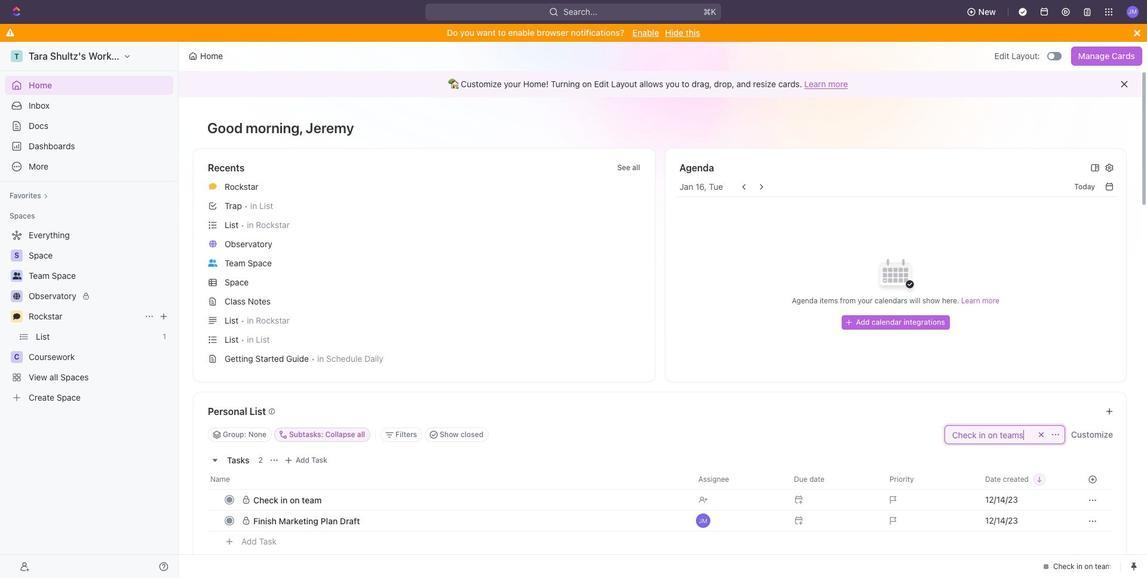 Task type: locate. For each thing, give the bounding box(es) containing it.
0 horizontal spatial globe image
[[13, 293, 20, 300]]

globe image
[[209, 240, 217, 248], [13, 293, 20, 300]]

1 vertical spatial globe image
[[13, 293, 20, 300]]

0 horizontal spatial comment image
[[13, 313, 20, 320]]

1 horizontal spatial globe image
[[209, 240, 217, 248]]

space, , element
[[11, 250, 23, 262]]

1 vertical spatial user group image
[[12, 272, 21, 280]]

sidebar navigation
[[0, 42, 181, 578]]

1 horizontal spatial user group image
[[208, 259, 217, 267]]

0 vertical spatial globe image
[[209, 240, 217, 248]]

0 horizontal spatial user group image
[[12, 272, 21, 280]]

comment image inside tree
[[13, 313, 20, 320]]

0 vertical spatial comment image
[[209, 183, 217, 190]]

tree
[[5, 226, 173, 407]]

Search tasks... text field
[[945, 426, 1065, 444]]

user group image
[[208, 259, 217, 267], [12, 272, 21, 280]]

alert
[[179, 71, 1141, 97]]

comment image
[[209, 183, 217, 190], [13, 313, 20, 320]]

coursework, , element
[[11, 351, 23, 363]]

0 vertical spatial user group image
[[208, 259, 217, 267]]

tree inside the sidebar navigation
[[5, 226, 173, 407]]

1 vertical spatial comment image
[[13, 313, 20, 320]]

1 horizontal spatial comment image
[[209, 183, 217, 190]]



Task type: describe. For each thing, give the bounding box(es) containing it.
user group image inside the sidebar navigation
[[12, 272, 21, 280]]

globe image inside the sidebar navigation
[[13, 293, 20, 300]]

tara shultz's workspace, , element
[[11, 50, 23, 62]]



Task type: vqa. For each thing, say whether or not it's contained in the screenshot.
"Workspace"
no



